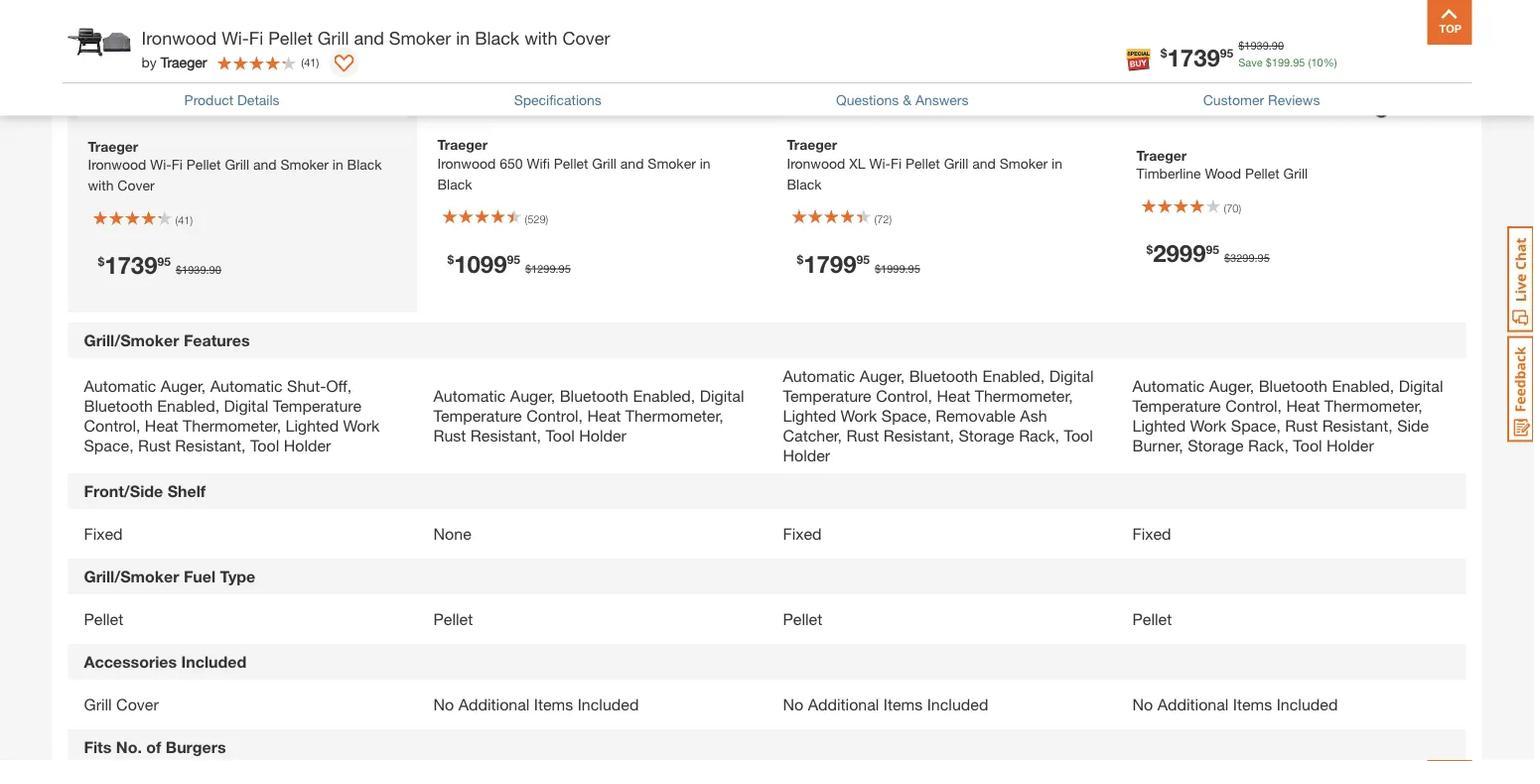 Task type: describe. For each thing, give the bounding box(es) containing it.
black inside traeger ironwood xl wi-fi pellet grill and smoker in black
[[787, 176, 822, 192]]

1 additional from the left
[[459, 696, 530, 715]]

catcher,
[[783, 427, 842, 446]]

95 inside $ 1939 . 90 save $ 199 . 95 ( 10 %)
[[1293, 56, 1306, 69]]

burner,
[[1133, 437, 1184, 456]]

product details
[[184, 92, 280, 108]]

72
[[877, 213, 889, 225]]

automatic auger, automatic shut-off, bluetooth enabled, digital temperature control, heat thermometer, lighted work space, rust resistant, tool holder
[[84, 377, 380, 456]]

feedback link image
[[1508, 336, 1535, 443]]

automatic for automatic auger, bluetooth enabled, digital temperature control, heat thermometer, rust resistant, tool holder
[[434, 387, 506, 406]]

0 horizontal spatial ironwood
[[142, 27, 217, 49]]

ironwood for 1099
[[438, 155, 496, 171]]

1 no additional items included from the left
[[434, 696, 639, 715]]

front/side shelf
[[84, 482, 206, 501]]

3299
[[1231, 252, 1255, 265]]

side
[[1398, 417, 1430, 436]]

. left 10
[[1290, 56, 1293, 69]]

$ 1799 95 $ 1999 . 95
[[797, 249, 921, 278]]

rust inside automatic auger, bluetooth enabled, digital temperature control, heat thermometer, lighted work space, rust resistant, side burner, storage rack, tool holder
[[1286, 417, 1318, 436]]

heat for rust
[[1287, 397, 1320, 416]]

tool inside automatic auger, bluetooth enabled, digital temperature control, heat thermometer, lighted work space, removable ash catcher, rust resistant, storage rack, tool holder
[[1064, 427, 1093, 446]]

smoker inside traeger ironwood xl wi-fi pellet grill and smoker in black
[[1000, 155, 1048, 171]]

1 vertical spatial ( 41 )
[[175, 214, 193, 227]]

reviews
[[1268, 92, 1320, 108]]

accessories included
[[84, 653, 247, 672]]

product
[[184, 92, 234, 108]]

. for 2999
[[1255, 252, 1258, 265]]

0 horizontal spatial in
[[456, 27, 470, 49]]

bluetooth for holder
[[560, 387, 629, 406]]

grill cover
[[84, 696, 159, 715]]

wood
[[1205, 165, 1242, 182]]

enabled, inside "automatic auger, automatic shut-off, bluetooth enabled, digital temperature control, heat thermometer, lighted work space, rust resistant, tool holder"
[[157, 397, 220, 416]]

customer
[[1204, 92, 1265, 108]]

traeger ironwood 650 wifi pellet grill and smoker in black
[[438, 137, 711, 192]]

questions & answers
[[836, 92, 969, 108]]

grill inside traeger timberline wood pellet grill
[[1284, 165, 1308, 182]]

( 529 )
[[525, 213, 548, 225]]

shut-
[[287, 377, 326, 396]]

1739 for $ 1739 95
[[1168, 43, 1221, 71]]

2 items from the left
[[884, 696, 923, 715]]

wi- inside traeger ironwood xl wi-fi pellet grill and smoker in black
[[870, 155, 891, 171]]

resistant, inside automatic auger, bluetooth enabled, digital temperature control, heat thermometer, lighted work space, removable ash catcher, rust resistant, storage rack, tool holder
[[884, 427, 955, 446]]

automatic auger, bluetooth enabled, digital temperature control, heat thermometer, lighted work space, removable ash catcher, rust resistant, storage rack, tool holder
[[783, 367, 1094, 465]]

ash
[[1020, 407, 1048, 426]]

thermometer, for rust
[[1325, 397, 1423, 416]]

work inside "automatic auger, automatic shut-off, bluetooth enabled, digital temperature control, heat thermometer, lighted work space, rust resistant, tool holder"
[[343, 417, 380, 436]]

1 no from the left
[[434, 696, 454, 715]]

traeger for 1099
[[438, 137, 488, 153]]

work for burner,
[[1191, 417, 1227, 436]]

lighted inside "automatic auger, automatic shut-off, bluetooth enabled, digital temperature control, heat thermometer, lighted work space, rust resistant, tool holder"
[[286, 417, 339, 436]]

enabled, for rust
[[1332, 377, 1395, 396]]

shelf
[[168, 482, 206, 501]]

questions
[[836, 92, 899, 108]]

display image
[[334, 55, 354, 74]]

529
[[528, 213, 546, 225]]

) left display image
[[316, 56, 319, 69]]

control, for holder
[[527, 407, 583, 426]]

auger, for storage
[[860, 367, 905, 386]]

1999
[[881, 262, 905, 275]]

( left display image
[[301, 56, 304, 69]]

tool inside automatic auger, bluetooth enabled, digital temperature control, heat thermometer, lighted work space, rust resistant, side burner, storage rack, tool holder
[[1294, 437, 1323, 456]]

$ 1939 . 90 save $ 199 . 95 ( 10 %)
[[1239, 39, 1337, 69]]

rust inside automatic auger, bluetooth enabled, digital temperature control, heat thermometer, lighted work space, removable ash catcher, rust resistant, storage rack, tool holder
[[847, 427, 879, 446]]

resistant, inside automatic auger, bluetooth enabled, digital temperature control, heat thermometer, rust resistant, tool holder
[[471, 427, 541, 446]]

bluetooth for removable
[[909, 367, 978, 386]]

live chat image
[[1508, 226, 1535, 333]]

( 72 )
[[875, 213, 892, 225]]

fuel
[[184, 568, 216, 587]]

0 vertical spatial fi
[[249, 27, 263, 49]]

automatic for automatic auger, automatic shut-off, bluetooth enabled, digital temperature control, heat thermometer, lighted work space, rust resistant, tool holder
[[84, 377, 156, 396]]

0 horizontal spatial and
[[354, 27, 384, 49]]

digital inside "automatic auger, automatic shut-off, bluetooth enabled, digital temperature control, heat thermometer, lighted work space, rust resistant, tool holder"
[[224, 397, 268, 416]]

) for 2999
[[1239, 202, 1242, 215]]

2 fixed from the left
[[783, 525, 822, 544]]

rust inside "automatic auger, automatic shut-off, bluetooth enabled, digital temperature control, heat thermometer, lighted work space, rust resistant, tool holder"
[[138, 437, 171, 456]]

automatic for automatic auger, bluetooth enabled, digital temperature control, heat thermometer, lighted work space, removable ash catcher, rust resistant, storage rack, tool holder
[[783, 367, 856, 386]]

details
[[237, 92, 280, 108]]

thermometer, inside "automatic auger, automatic shut-off, bluetooth enabled, digital temperature control, heat thermometer, lighted work space, rust resistant, tool holder"
[[183, 417, 281, 436]]

1099
[[454, 249, 507, 278]]

no.
[[116, 739, 142, 757]]

tool inside automatic auger, bluetooth enabled, digital temperature control, heat thermometer, rust resistant, tool holder
[[546, 427, 575, 446]]

type
[[220, 568, 255, 587]]

0 horizontal spatial smoker
[[389, 27, 451, 49]]

grill inside traeger ironwood xl wi-fi pellet grill and smoker in black
[[944, 155, 969, 171]]

2999
[[1153, 239, 1206, 267]]

grill/smoker for grill/smoker features
[[84, 331, 179, 350]]

0 vertical spatial 41
[[304, 56, 316, 69]]

90 inside $ 1939 . 90 save $ 199 . 95 ( 10 %)
[[1272, 39, 1284, 52]]

of
[[146, 739, 161, 757]]

( for 1799
[[875, 213, 877, 225]]

automatic auger, bluetooth enabled, digital temperature control, heat thermometer, lighted work space, rust resistant, side burner, storage rack, tool holder
[[1133, 377, 1444, 456]]

product image image
[[67, 10, 132, 74]]

control, for rust
[[1226, 397, 1282, 416]]

199
[[1272, 56, 1290, 69]]

specifications
[[514, 92, 602, 108]]

timberline
[[1137, 165, 1201, 182]]

rust inside automatic auger, bluetooth enabled, digital temperature control, heat thermometer, rust resistant, tool holder
[[434, 427, 466, 446]]

1 horizontal spatial cover
[[563, 27, 610, 49]]

in inside traeger ironwood 650 wifi pellet grill and smoker in black
[[700, 155, 711, 171]]

xl
[[849, 155, 866, 171]]

. for 1739
[[206, 264, 209, 277]]

( for 1099
[[525, 213, 528, 225]]

tool inside "automatic auger, automatic shut-off, bluetooth enabled, digital temperature control, heat thermometer, lighted work space, rust resistant, tool holder"
[[250, 437, 279, 456]]

traeger timberline wood pellet grill
[[1137, 147, 1308, 182]]

&
[[903, 92, 912, 108]]

holder inside automatic auger, bluetooth enabled, digital temperature control, heat thermometer, lighted work space, removable ash catcher, rust resistant, storage rack, tool holder
[[783, 447, 831, 465]]

traeger ironwood xl wi-fi pellet grill and smoker in black
[[787, 137, 1063, 192]]

resistant, inside automatic auger, bluetooth enabled, digital temperature control, heat thermometer, lighted work space, rust resistant, side burner, storage rack, tool holder
[[1323, 417, 1393, 436]]

space, for resistant,
[[882, 407, 932, 426]]

enabled, for removable
[[983, 367, 1045, 386]]

heat for removable
[[937, 387, 971, 406]]

10
[[1312, 56, 1324, 69]]

black inside traeger ironwood 650 wifi pellet grill and smoker in black
[[438, 176, 472, 192]]

heat inside "automatic auger, automatic shut-off, bluetooth enabled, digital temperature control, heat thermometer, lighted work space, rust resistant, tool holder"
[[145, 417, 178, 436]]

. for 1099
[[556, 262, 559, 275]]

pellet inside traeger ironwood xl wi-fi pellet grill and smoker in black
[[906, 155, 940, 171]]

lighted for burner,
[[1133, 417, 1186, 436]]

off,
[[326, 377, 352, 396]]

fits
[[84, 739, 112, 757]]

0 horizontal spatial cover
[[116, 696, 159, 715]]

by traeger
[[142, 54, 207, 71]]

pellet inside traeger ironwood 650 wifi pellet grill and smoker in black
[[554, 155, 588, 171]]

answers
[[916, 92, 969, 108]]

temperature for automatic auger, bluetooth enabled, digital temperature control, heat thermometer, lighted work space, rust resistant, side burner, storage rack, tool holder
[[1133, 397, 1221, 416]]

$ 1739 95
[[1161, 43, 1234, 71]]



Task type: locate. For each thing, give the bounding box(es) containing it.
fixed down catcher,
[[783, 525, 822, 544]]

storage inside automatic auger, bluetooth enabled, digital temperature control, heat thermometer, lighted work space, rust resistant, side burner, storage rack, tool holder
[[1188, 437, 1244, 456]]

ironwood left xl
[[787, 155, 846, 171]]

auger, inside automatic auger, bluetooth enabled, digital temperature control, heat thermometer, lighted work space, removable ash catcher, rust resistant, storage rack, tool holder
[[860, 367, 905, 386]]

lighted up catcher,
[[783, 407, 836, 426]]

space, inside "automatic auger, automatic shut-off, bluetooth enabled, digital temperature control, heat thermometer, lighted work space, rust resistant, tool holder"
[[84, 437, 134, 456]]

)
[[316, 56, 319, 69], [1239, 202, 1242, 215], [546, 213, 548, 225], [889, 213, 892, 225], [190, 214, 193, 227]]

heat inside automatic auger, bluetooth enabled, digital temperature control, heat thermometer, lighted work space, removable ash catcher, rust resistant, storage rack, tool holder
[[937, 387, 971, 406]]

41 up $ 1739 95 $ 1939 . 90
[[178, 214, 190, 227]]

timberline wood pellet grill image
[[1127, 0, 1457, 128]]

41 left display image
[[304, 56, 316, 69]]

. up features
[[206, 264, 209, 277]]

1739 left save
[[1168, 43, 1221, 71]]

1 horizontal spatial no additional items included
[[783, 696, 989, 715]]

1939 up features
[[182, 264, 206, 277]]

) down wood
[[1239, 202, 1242, 215]]

grill/smoker down $ 1739 95 $ 1939 . 90
[[84, 331, 179, 350]]

1 horizontal spatial no
[[783, 696, 804, 715]]

90 up '199'
[[1272, 39, 1284, 52]]

temperature inside automatic auger, bluetooth enabled, digital temperature control, heat thermometer, rust resistant, tool holder
[[434, 407, 522, 426]]

auger, inside automatic auger, bluetooth enabled, digital temperature control, heat thermometer, rust resistant, tool holder
[[510, 387, 555, 406]]

1 horizontal spatial ironwood
[[438, 155, 496, 171]]

traeger
[[161, 54, 207, 71], [438, 137, 488, 153], [787, 137, 838, 153], [1137, 147, 1187, 163]]

space, inside automatic auger, bluetooth enabled, digital temperature control, heat thermometer, lighted work space, removable ash catcher, rust resistant, storage rack, tool holder
[[882, 407, 932, 426]]

removable
[[936, 407, 1016, 426]]

3 no from the left
[[1133, 696, 1153, 715]]

cover down accessories
[[116, 696, 159, 715]]

95 left 3299
[[1206, 243, 1220, 257]]

1939 up save
[[1245, 39, 1269, 52]]

and inside traeger ironwood xl wi-fi pellet grill and smoker in black
[[973, 155, 996, 171]]

fi up details
[[249, 27, 263, 49]]

90 up features
[[209, 264, 221, 277]]

1 horizontal spatial items
[[884, 696, 923, 715]]

1 grill/smoker from the top
[[84, 331, 179, 350]]

1 items from the left
[[534, 696, 573, 715]]

0 horizontal spatial items
[[534, 696, 573, 715]]

wifi
[[527, 155, 550, 171]]

0 horizontal spatial 1939
[[182, 264, 206, 277]]

thermometer, inside automatic auger, bluetooth enabled, digital temperature control, heat thermometer, lighted work space, rust resistant, side burner, storage rack, tool holder
[[1325, 397, 1423, 416]]

2 horizontal spatial no additional items included
[[1133, 696, 1338, 715]]

top button
[[1428, 0, 1473, 45]]

holder inside automatic auger, bluetooth enabled, digital temperature control, heat thermometer, lighted work space, rust resistant, side burner, storage rack, tool holder
[[1327, 437, 1374, 456]]

95 left 10
[[1293, 56, 1306, 69]]

temperature for automatic auger, bluetooth enabled, digital temperature control, heat thermometer, rust resistant, tool holder
[[434, 407, 522, 426]]

0 horizontal spatial lighted
[[286, 417, 339, 436]]

ironwood inside traeger ironwood 650 wifi pellet grill and smoker in black
[[438, 155, 496, 171]]

features
[[184, 331, 250, 350]]

space, for storage
[[1231, 417, 1281, 436]]

) for 1739
[[190, 214, 193, 227]]

$ 2999 95 $ 3299 . 95
[[1147, 239, 1270, 267]]

95 right 1299
[[559, 262, 571, 275]]

%)
[[1324, 56, 1337, 69]]

1 horizontal spatial fi
[[891, 155, 902, 171]]

0 vertical spatial 1939
[[1245, 39, 1269, 52]]

accessories
[[84, 653, 177, 672]]

95 up grill/smoker features
[[157, 255, 171, 269]]

1 horizontal spatial storage
[[1188, 437, 1244, 456]]

space, inside automatic auger, bluetooth enabled, digital temperature control, heat thermometer, lighted work space, rust resistant, side burner, storage rack, tool holder
[[1231, 417, 1281, 436]]

grill/smoker for grill/smoker fuel type
[[84, 568, 179, 587]]

bluetooth inside automatic auger, bluetooth enabled, digital temperature control, heat thermometer, lighted work space, rust resistant, side burner, storage rack, tool holder
[[1259, 377, 1328, 396]]

wi- right xl
[[870, 155, 891, 171]]

lighted up "burner,"
[[1133, 417, 1186, 436]]

( for 2999
[[1224, 202, 1227, 215]]

( inside $ 1939 . 90 save $ 199 . 95 ( 10 %)
[[1309, 56, 1312, 69]]

lighted down shut-
[[286, 417, 339, 436]]

work
[[841, 407, 877, 426], [343, 417, 380, 436], [1191, 417, 1227, 436]]

95 inside the $ 1739 95
[[1221, 47, 1234, 61]]

. up '199'
[[1269, 39, 1272, 52]]

grill up display image
[[318, 27, 349, 49]]

temperature inside "automatic auger, automatic shut-off, bluetooth enabled, digital temperature control, heat thermometer, lighted work space, rust resistant, tool holder"
[[273, 397, 362, 416]]

tool
[[546, 427, 575, 446], [1064, 427, 1093, 446], [250, 437, 279, 456], [1294, 437, 1323, 456]]

1 horizontal spatial smoker
[[648, 155, 696, 171]]

1 horizontal spatial lighted
[[783, 407, 836, 426]]

front/side
[[84, 482, 163, 501]]

1 horizontal spatial work
[[841, 407, 877, 426]]

1 vertical spatial cover
[[116, 696, 159, 715]]

save
[[1239, 56, 1263, 69]]

fi inside traeger ironwood xl wi-fi pellet grill and smoker in black
[[891, 155, 902, 171]]

0 vertical spatial 1739
[[1168, 43, 1221, 71]]

enabled, inside automatic auger, bluetooth enabled, digital temperature control, heat thermometer, lighted work space, removable ash catcher, rust resistant, storage rack, tool holder
[[983, 367, 1045, 386]]

grill/smoker
[[84, 331, 179, 350], [84, 568, 179, 587]]

1299
[[531, 262, 556, 275]]

temperature for automatic auger, bluetooth enabled, digital temperature control, heat thermometer, lighted work space, removable ash catcher, rust resistant, storage rack, tool holder
[[783, 387, 872, 406]]

1 vertical spatial 41
[[178, 214, 190, 227]]

grill right wifi
[[592, 155, 617, 171]]

0 horizontal spatial 1739
[[104, 251, 157, 279]]

cover right "with"
[[563, 27, 610, 49]]

0 horizontal spatial 41
[[178, 214, 190, 227]]

( up $ 1099 95 $ 1299 . 95
[[525, 213, 528, 225]]

wi- up product details
[[222, 27, 249, 49]]

digital for automatic auger, bluetooth enabled, digital temperature control, heat thermometer, lighted work space, removable ash catcher, rust resistant, storage rack, tool holder
[[1050, 367, 1094, 386]]

storage inside automatic auger, bluetooth enabled, digital temperature control, heat thermometer, lighted work space, removable ash catcher, rust resistant, storage rack, tool holder
[[959, 427, 1015, 446]]

1939 inside $ 1739 95 $ 1939 . 90
[[182, 264, 206, 277]]

lighted inside automatic auger, bluetooth enabled, digital temperature control, heat thermometer, lighted work space, removable ash catcher, rust resistant, storage rack, tool holder
[[783, 407, 836, 426]]

1 horizontal spatial ( 41 )
[[301, 56, 319, 69]]

0 horizontal spatial space,
[[84, 437, 134, 456]]

black up 1099
[[438, 176, 472, 192]]

ironwood up by traeger
[[142, 27, 217, 49]]

41
[[304, 56, 316, 69], [178, 214, 190, 227]]

1 horizontal spatial 90
[[1272, 39, 1284, 52]]

2 horizontal spatial fixed
[[1133, 525, 1172, 544]]

grill up fits
[[84, 696, 112, 715]]

1 fixed from the left
[[84, 525, 123, 544]]

1 horizontal spatial 1739
[[1168, 43, 1221, 71]]

digital inside automatic auger, bluetooth enabled, digital temperature control, heat thermometer, rust resistant, tool holder
[[700, 387, 744, 406]]

( 41 ) left display image
[[301, 56, 319, 69]]

95 inside $ 1739 95 $ 1939 . 90
[[157, 255, 171, 269]]

1 horizontal spatial 41
[[304, 56, 316, 69]]

automatic auger, bluetooth enabled, digital temperature control, heat thermometer, rust resistant, tool holder
[[434, 387, 744, 446]]

fixed down front/side
[[84, 525, 123, 544]]

( up $ 1739 95 $ 1939 . 90
[[175, 214, 178, 227]]

questions & answers button
[[836, 90, 969, 111], [836, 90, 969, 111]]

traeger for 1799
[[787, 137, 838, 153]]

. inside $ 1099 95 $ 1299 . 95
[[556, 262, 559, 275]]

bluetooth
[[909, 367, 978, 386], [1259, 377, 1328, 396], [560, 387, 629, 406], [84, 397, 153, 416]]

$ 1099 95 $ 1299 . 95
[[447, 249, 571, 278]]

control,
[[876, 387, 933, 406], [1226, 397, 1282, 416], [527, 407, 583, 426], [84, 417, 140, 436]]

3 no additional items included from the left
[[1133, 696, 1338, 715]]

lighted
[[783, 407, 836, 426], [286, 417, 339, 436], [1133, 417, 1186, 436]]

smoker inside traeger ironwood 650 wifi pellet grill and smoker in black
[[648, 155, 696, 171]]

0 horizontal spatial no
[[434, 696, 454, 715]]

2 grill/smoker from the top
[[84, 568, 179, 587]]

2 additional from the left
[[808, 696, 879, 715]]

work inside automatic auger, bluetooth enabled, digital temperature control, heat thermometer, lighted work space, removable ash catcher, rust resistant, storage rack, tool holder
[[841, 407, 877, 426]]

2 horizontal spatial work
[[1191, 417, 1227, 436]]

1 horizontal spatial space,
[[882, 407, 932, 426]]

grill inside traeger ironwood 650 wifi pellet grill and smoker in black
[[592, 155, 617, 171]]

2 horizontal spatial in
[[1052, 155, 1063, 171]]

fi right xl
[[891, 155, 902, 171]]

bluetooth inside "automatic auger, automatic shut-off, bluetooth enabled, digital temperature control, heat thermometer, lighted work space, rust resistant, tool holder"
[[84, 397, 153, 416]]

1 vertical spatial grill/smoker
[[84, 568, 179, 587]]

3 items from the left
[[1233, 696, 1273, 715]]

1 horizontal spatial black
[[475, 27, 520, 49]]

heat inside automatic auger, bluetooth enabled, digital temperature control, heat thermometer, rust resistant, tool holder
[[588, 407, 621, 426]]

( up $ 1799 95 $ 1999 . 95
[[875, 213, 877, 225]]

0 horizontal spatial fi
[[249, 27, 263, 49]]

95 left 1999
[[857, 253, 870, 267]]

. right 1099
[[556, 262, 559, 275]]

control, inside automatic auger, bluetooth enabled, digital temperature control, heat thermometer, lighted work space, rust resistant, side burner, storage rack, tool holder
[[1226, 397, 1282, 416]]

1 vertical spatial fi
[[891, 155, 902, 171]]

) for 1799
[[889, 213, 892, 225]]

1 horizontal spatial additional
[[808, 696, 879, 715]]

traeger inside traeger ironwood 650 wifi pellet grill and smoker in black
[[438, 137, 488, 153]]

black left "with"
[[475, 27, 520, 49]]

work inside automatic auger, bluetooth enabled, digital temperature control, heat thermometer, lighted work space, rust resistant, side burner, storage rack, tool holder
[[1191, 417, 1227, 436]]

95 right 1999
[[908, 262, 921, 275]]

. inside $ 2999 95 $ 3299 . 95
[[1255, 252, 1258, 265]]

grill down answers
[[944, 155, 969, 171]]

auger,
[[860, 367, 905, 386], [161, 377, 206, 396], [1210, 377, 1255, 396], [510, 387, 555, 406]]

rack, inside automatic auger, bluetooth enabled, digital temperature control, heat thermometer, lighted work space, removable ash catcher, rust resistant, storage rack, tool holder
[[1019, 427, 1060, 446]]

bluetooth inside automatic auger, bluetooth enabled, digital temperature control, heat thermometer, lighted work space, removable ash catcher, rust resistant, storage rack, tool holder
[[909, 367, 978, 386]]

0 horizontal spatial no additional items included
[[434, 696, 639, 715]]

1 vertical spatial 90
[[209, 264, 221, 277]]

temperature inside automatic auger, bluetooth enabled, digital temperature control, heat thermometer, lighted work space, rust resistant, side burner, storage rack, tool holder
[[1133, 397, 1221, 416]]

digital inside automatic auger, bluetooth enabled, digital temperature control, heat thermometer, lighted work space, removable ash catcher, rust resistant, storage rack, tool holder
[[1050, 367, 1094, 386]]

fits no. of burgers
[[84, 739, 226, 757]]

resistant,
[[1323, 417, 1393, 436], [471, 427, 541, 446], [884, 427, 955, 446], [175, 437, 246, 456]]

traeger inside traeger timberline wood pellet grill
[[1137, 147, 1187, 163]]

auger, inside automatic auger, bluetooth enabled, digital temperature control, heat thermometer, lighted work space, rust resistant, side burner, storage rack, tool holder
[[1210, 377, 1255, 396]]

temperature
[[783, 387, 872, 406], [273, 397, 362, 416], [1133, 397, 1221, 416], [434, 407, 522, 426]]

automatic inside automatic auger, bluetooth enabled, digital temperature control, heat thermometer, lighted work space, removable ash catcher, rust resistant, storage rack, tool holder
[[783, 367, 856, 386]]

no additional items included
[[434, 696, 639, 715], [783, 696, 989, 715], [1133, 696, 1338, 715]]

ironwood wi-fi pellet grill and smoker in black with cover
[[142, 27, 610, 49]]

none
[[434, 525, 472, 544]]

customer reviews button
[[1204, 90, 1320, 111], [1204, 90, 1320, 111]]

rack,
[[1019, 427, 1060, 446], [1248, 437, 1289, 456]]

heat
[[937, 387, 971, 406], [1287, 397, 1320, 416], [588, 407, 621, 426], [145, 417, 178, 436]]

temperature inside automatic auger, bluetooth enabled, digital temperature control, heat thermometer, lighted work space, removable ash catcher, rust resistant, storage rack, tool holder
[[783, 387, 872, 406]]

grill/smoker fuel type
[[84, 568, 255, 587]]

1 horizontal spatial wi-
[[870, 155, 891, 171]]

1 horizontal spatial rack,
[[1248, 437, 1289, 456]]

) up $ 1739 95 $ 1939 . 90
[[190, 214, 193, 227]]

2 horizontal spatial smoker
[[1000, 155, 1048, 171]]

(
[[1309, 56, 1312, 69], [301, 56, 304, 69], [1224, 202, 1227, 215], [525, 213, 528, 225], [875, 213, 877, 225], [175, 214, 178, 227]]

$ 1739 95 $ 1939 . 90
[[98, 251, 221, 279]]

control, inside "automatic auger, automatic shut-off, bluetooth enabled, digital temperature control, heat thermometer, lighted work space, rust resistant, tool holder"
[[84, 417, 140, 436]]

ironwood inside traeger ironwood xl wi-fi pellet grill and smoker in black
[[787, 155, 846, 171]]

thermometer,
[[975, 387, 1073, 406], [1325, 397, 1423, 416], [625, 407, 724, 426], [183, 417, 281, 436]]

0 horizontal spatial ( 41 )
[[175, 214, 193, 227]]

1 vertical spatial 1939
[[182, 264, 206, 277]]

heat for holder
[[588, 407, 621, 426]]

95 left save
[[1221, 47, 1234, 61]]

storage
[[959, 427, 1015, 446], [1188, 437, 1244, 456]]

1 horizontal spatial and
[[621, 155, 644, 171]]

customer reviews
[[1204, 92, 1320, 108]]

in inside traeger ironwood xl wi-fi pellet grill and smoker in black
[[1052, 155, 1063, 171]]

thermometer, inside automatic auger, bluetooth enabled, digital temperature control, heat thermometer, rust resistant, tool holder
[[625, 407, 724, 426]]

1939
[[1245, 39, 1269, 52], [182, 264, 206, 277]]

90
[[1272, 39, 1284, 52], [209, 264, 221, 277]]

.
[[1269, 39, 1272, 52], [1290, 56, 1293, 69], [1255, 252, 1258, 265], [556, 262, 559, 275], [905, 262, 908, 275], [206, 264, 209, 277]]

control, inside automatic auger, bluetooth enabled, digital temperature control, heat thermometer, lighted work space, removable ash catcher, rust resistant, storage rack, tool holder
[[876, 387, 933, 406]]

enabled, for holder
[[633, 387, 696, 406]]

ironwood for 1799
[[787, 155, 846, 171]]

wi-
[[222, 27, 249, 49], [870, 155, 891, 171]]

fixed
[[84, 525, 123, 544], [783, 525, 822, 544], [1133, 525, 1172, 544]]

1739 up grill/smoker features
[[104, 251, 157, 279]]

95
[[1221, 47, 1234, 61], [1293, 56, 1306, 69], [1206, 243, 1220, 257], [1258, 252, 1270, 265], [507, 253, 520, 267], [857, 253, 870, 267], [157, 255, 171, 269], [559, 262, 571, 275], [908, 262, 921, 275]]

traeger for 2999
[[1137, 147, 1187, 163]]

( 41 ) up $ 1739 95 $ 1939 . 90
[[175, 214, 193, 227]]

control, for removable
[[876, 387, 933, 406]]

auger, for tool
[[161, 377, 206, 396]]

enabled,
[[983, 367, 1045, 386], [1332, 377, 1395, 396], [633, 387, 696, 406], [157, 397, 220, 416]]

. inside $ 1739 95 $ 1939 . 90
[[206, 264, 209, 277]]

0 horizontal spatial storage
[[959, 427, 1015, 446]]

( for 1739
[[175, 214, 178, 227]]

2 no additional items included from the left
[[783, 696, 989, 715]]

pellet inside traeger timberline wood pellet grill
[[1245, 165, 1280, 182]]

) up 1299
[[546, 213, 548, 225]]

no
[[434, 696, 454, 715], [783, 696, 804, 715], [1133, 696, 1153, 715]]

digital for automatic auger, bluetooth enabled, digital temperature control, heat thermometer, lighted work space, rust resistant, side burner, storage rack, tool holder
[[1399, 377, 1444, 396]]

included
[[181, 653, 247, 672], [578, 696, 639, 715], [927, 696, 989, 715], [1277, 696, 1338, 715]]

( 41 )
[[301, 56, 319, 69], [175, 214, 193, 227]]

0 horizontal spatial rack,
[[1019, 427, 1060, 446]]

storage right "burner,"
[[1188, 437, 1244, 456]]

0 horizontal spatial fixed
[[84, 525, 123, 544]]

3 additional from the left
[[1158, 696, 1229, 715]]

by
[[142, 54, 157, 71]]

control, inside automatic auger, bluetooth enabled, digital temperature control, heat thermometer, rust resistant, tool holder
[[527, 407, 583, 426]]

holder inside automatic auger, bluetooth enabled, digital temperature control, heat thermometer, rust resistant, tool holder
[[579, 427, 627, 446]]

bluetooth inside automatic auger, bluetooth enabled, digital temperature control, heat thermometer, rust resistant, tool holder
[[560, 387, 629, 406]]

( 70 )
[[1224, 202, 1242, 215]]

grill right wood
[[1284, 165, 1308, 182]]

grill/smoker left fuel
[[84, 568, 179, 587]]

0 horizontal spatial wi-
[[222, 27, 249, 49]]

ironwood
[[142, 27, 217, 49], [438, 155, 496, 171], [787, 155, 846, 171]]

1739 for $ 1739 95 $ 1939 . 90
[[104, 251, 157, 279]]

traeger inside traeger ironwood xl wi-fi pellet grill and smoker in black
[[787, 137, 838, 153]]

ironwood xl wi-fi pellet grill and smoker in black image
[[777, 0, 1107, 117]]

1 horizontal spatial 1939
[[1245, 39, 1269, 52]]

( down wood
[[1224, 202, 1227, 215]]

3 fixed from the left
[[1133, 525, 1172, 544]]

black up 1799 at the top of the page
[[787, 176, 822, 192]]

0 vertical spatial cover
[[563, 27, 610, 49]]

storage down removable
[[959, 427, 1015, 446]]

specifications button
[[514, 90, 602, 111], [514, 90, 602, 111]]

) up 1999
[[889, 213, 892, 225]]

0 vertical spatial 90
[[1272, 39, 1284, 52]]

0 horizontal spatial black
[[438, 176, 472, 192]]

95 right 3299
[[1258, 252, 1270, 265]]

bluetooth for rust
[[1259, 377, 1328, 396]]

product details button
[[184, 90, 280, 111], [184, 90, 280, 111]]

0 vertical spatial wi-
[[222, 27, 249, 49]]

holder inside "automatic auger, automatic shut-off, bluetooth enabled, digital temperature control, heat thermometer, lighted work space, rust resistant, tool holder"
[[284, 437, 331, 456]]

0 vertical spatial ( 41 )
[[301, 56, 319, 69]]

resistant, inside "automatic auger, automatic shut-off, bluetooth enabled, digital temperature control, heat thermometer, lighted work space, rust resistant, tool holder"
[[175, 437, 246, 456]]

2 horizontal spatial additional
[[1158, 696, 1229, 715]]

. right 1799 at the top of the page
[[905, 262, 908, 275]]

) for 1099
[[546, 213, 548, 225]]

70
[[1227, 202, 1239, 215]]

grill/smoker features
[[84, 331, 250, 350]]

0 horizontal spatial 90
[[209, 264, 221, 277]]

95 left 1299
[[507, 253, 520, 267]]

2 horizontal spatial items
[[1233, 696, 1273, 715]]

1 horizontal spatial in
[[700, 155, 711, 171]]

$ inside the $ 1739 95
[[1161, 47, 1168, 61]]

2 horizontal spatial ironwood
[[787, 155, 846, 171]]

burgers
[[166, 739, 226, 757]]

2 horizontal spatial space,
[[1231, 417, 1281, 436]]

. inside $ 1799 95 $ 1999 . 95
[[905, 262, 908, 275]]

1 horizontal spatial fixed
[[783, 525, 822, 544]]

heat inside automatic auger, bluetooth enabled, digital temperature control, heat thermometer, lighted work space, rust resistant, side burner, storage rack, tool holder
[[1287, 397, 1320, 416]]

ironwood 650 wifi pellet grill and smoker in black image
[[428, 0, 757, 117]]

thermometer, for holder
[[625, 407, 724, 426]]

2 no from the left
[[783, 696, 804, 715]]

cover
[[563, 27, 610, 49], [116, 696, 159, 715]]

with
[[525, 27, 558, 49]]

lighted inside automatic auger, bluetooth enabled, digital temperature control, heat thermometer, lighted work space, rust resistant, side burner, storage rack, tool holder
[[1133, 417, 1186, 436]]

digital for automatic auger, bluetooth enabled, digital temperature control, heat thermometer, rust resistant, tool holder
[[700, 387, 744, 406]]

( left %)
[[1309, 56, 1312, 69]]

smoker
[[389, 27, 451, 49], [648, 155, 696, 171], [1000, 155, 1048, 171]]

thermometer, inside automatic auger, bluetooth enabled, digital temperature control, heat thermometer, lighted work space, removable ash catcher, rust resistant, storage rack, tool holder
[[975, 387, 1073, 406]]

enabled, inside automatic auger, bluetooth enabled, digital temperature control, heat thermometer, lighted work space, rust resistant, side burner, storage rack, tool holder
[[1332, 377, 1395, 396]]

work for rust
[[841, 407, 877, 426]]

in
[[456, 27, 470, 49], [700, 155, 711, 171], [1052, 155, 1063, 171]]

and inside traeger ironwood 650 wifi pellet grill and smoker in black
[[621, 155, 644, 171]]

auger, for rack,
[[1210, 377, 1255, 396]]

grill
[[318, 27, 349, 49], [592, 155, 617, 171], [944, 155, 969, 171], [1284, 165, 1308, 182], [84, 696, 112, 715]]

$
[[1239, 39, 1245, 52], [1161, 47, 1168, 61], [1266, 56, 1272, 69], [1147, 243, 1153, 257], [1225, 252, 1231, 265], [447, 253, 454, 267], [797, 253, 804, 267], [98, 255, 104, 269], [525, 262, 531, 275], [875, 262, 881, 275], [176, 264, 182, 277]]

1739
[[1168, 43, 1221, 71], [104, 251, 157, 279]]

enabled, inside automatic auger, bluetooth enabled, digital temperature control, heat thermometer, rust resistant, tool holder
[[633, 387, 696, 406]]

0 horizontal spatial additional
[[459, 696, 530, 715]]

. right 2999
[[1255, 252, 1258, 265]]

0 vertical spatial grill/smoker
[[84, 331, 179, 350]]

automatic inside automatic auger, bluetooth enabled, digital temperature control, heat thermometer, lighted work space, rust resistant, side burner, storage rack, tool holder
[[1133, 377, 1205, 396]]

2 horizontal spatial no
[[1133, 696, 1153, 715]]

automatic
[[783, 367, 856, 386], [84, 377, 156, 396], [210, 377, 283, 396], [1133, 377, 1205, 396], [434, 387, 506, 406]]

ironwood left 650
[[438, 155, 496, 171]]

automatic for automatic auger, bluetooth enabled, digital temperature control, heat thermometer, lighted work space, rust resistant, side burner, storage rack, tool holder
[[1133, 377, 1205, 396]]

auger, inside "automatic auger, automatic shut-off, bluetooth enabled, digital temperature control, heat thermometer, lighted work space, rust resistant, tool holder"
[[161, 377, 206, 396]]

1 vertical spatial 1739
[[104, 251, 157, 279]]

0 horizontal spatial work
[[343, 417, 380, 436]]

1799
[[804, 249, 857, 278]]

1 vertical spatial wi-
[[870, 155, 891, 171]]

2 horizontal spatial black
[[787, 176, 822, 192]]

fi
[[249, 27, 263, 49], [891, 155, 902, 171]]

fixed down "burner,"
[[1133, 525, 1172, 544]]

rack, inside automatic auger, bluetooth enabled, digital temperature control, heat thermometer, lighted work space, rust resistant, side burner, storage rack, tool holder
[[1248, 437, 1289, 456]]

. for 1799
[[905, 262, 908, 275]]

digital inside automatic auger, bluetooth enabled, digital temperature control, heat thermometer, lighted work space, rust resistant, side burner, storage rack, tool holder
[[1399, 377, 1444, 396]]

automatic inside automatic auger, bluetooth enabled, digital temperature control, heat thermometer, rust resistant, tool holder
[[434, 387, 506, 406]]

90 inside $ 1739 95 $ 1939 . 90
[[209, 264, 221, 277]]

2 horizontal spatial lighted
[[1133, 417, 1186, 436]]

thermometer, for removable
[[975, 387, 1073, 406]]

2 horizontal spatial and
[[973, 155, 996, 171]]

lighted for rust
[[783, 407, 836, 426]]

1939 inside $ 1939 . 90 save $ 199 . 95 ( 10 %)
[[1245, 39, 1269, 52]]

650
[[500, 155, 523, 171]]



Task type: vqa. For each thing, say whether or not it's contained in the screenshot.
( 41 ) to the right
yes



